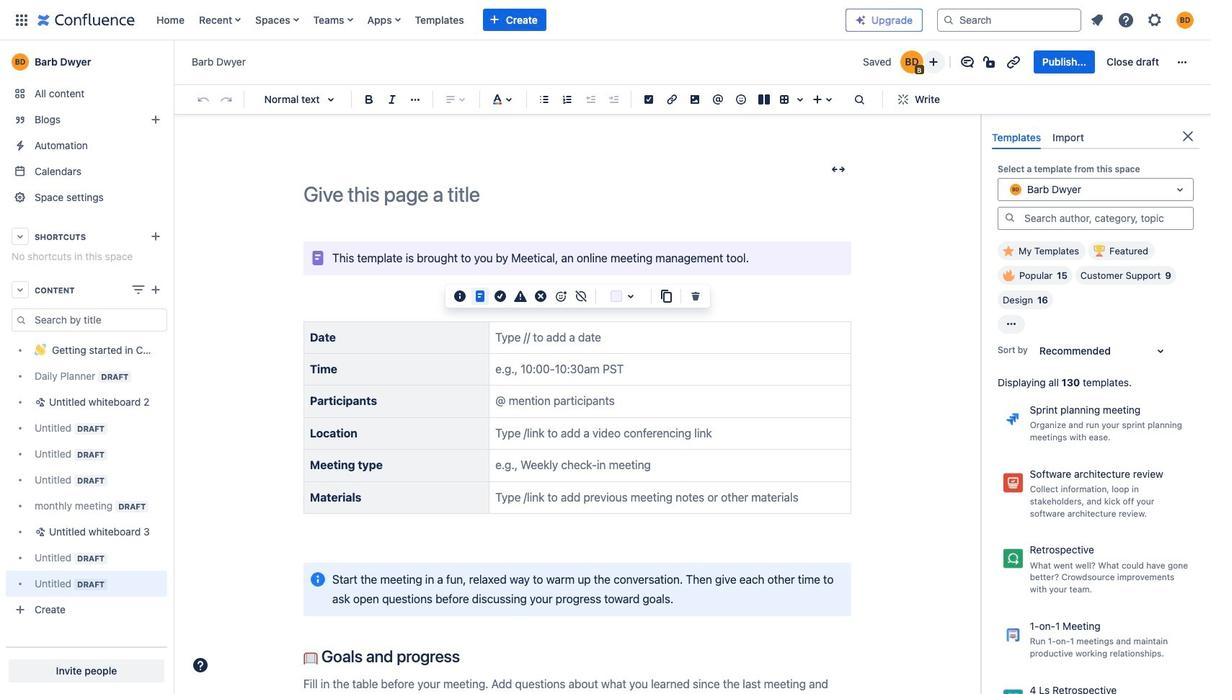 Task type: vqa. For each thing, say whether or not it's contained in the screenshot.
Help Icon
yes



Task type: locate. For each thing, give the bounding box(es) containing it.
remove image
[[687, 288, 704, 305]]

add shortcut image
[[147, 228, 164, 245]]

note image
[[472, 288, 489, 305]]

0 vertical spatial group
[[1034, 51, 1168, 74]]

Main content area, start typing to enter text. text field
[[295, 241, 860, 694]]

region inside space element
[[6, 309, 167, 623]]

Search by title field
[[30, 310, 167, 330]]

success image
[[492, 288, 509, 305]]

find and replace image
[[851, 91, 868, 108]]

change view image
[[130, 281, 147, 299]]

tree inside space element
[[6, 337, 167, 597]]

group
[[1034, 51, 1168, 74], [446, 288, 710, 305]]

collapse sidebar image
[[157, 36, 189, 88]]

None search field
[[937, 8, 1082, 31]]

text formatting group
[[358, 88, 427, 111]]

create a blog image
[[147, 111, 164, 128]]

copy link image
[[1005, 54, 1022, 71]]

0 horizontal spatial list
[[149, 0, 834, 40]]

star sprint planning meeting image
[[1178, 400, 1196, 417]]

panel info image
[[309, 571, 327, 588]]

premium image
[[855, 14, 867, 26]]

Error button
[[532, 288, 549, 305]]

your profile and preferences image
[[1177, 11, 1194, 28]]

confluence image
[[37, 11, 135, 28], [37, 11, 135, 28]]

emoji : image
[[733, 91, 750, 108]]

list
[[149, 0, 834, 40], [1084, 7, 1203, 33]]

editor add emoji image
[[552, 288, 570, 305]]

0 horizontal spatial group
[[446, 288, 710, 305]]

panel note image
[[309, 250, 327, 267]]

create image
[[147, 281, 164, 299]]

Give this page a title text field
[[304, 182, 852, 206]]

help icon image
[[1118, 11, 1135, 28]]

Info button
[[451, 288, 469, 305]]

group for make page full-width image on the right of page
[[446, 288, 710, 305]]

show inline comments image
[[959, 54, 976, 71]]

more categories image
[[1003, 315, 1020, 333]]

region
[[6, 309, 167, 623]]

list formatting group
[[533, 88, 625, 111]]

close templates and import image
[[1180, 127, 1197, 145]]

banner
[[0, 0, 1211, 43]]

appswitcher icon image
[[13, 11, 30, 28]]

tab list
[[986, 126, 1200, 149]]

None text field
[[1007, 182, 1010, 197]]

1 horizontal spatial group
[[1034, 51, 1168, 74]]

warning image
[[512, 288, 529, 305]]

bold ⌘b image
[[361, 91, 378, 108]]

1 vertical spatial group
[[446, 288, 710, 305]]

tree
[[6, 337, 167, 597]]

1 horizontal spatial list
[[1084, 7, 1203, 33]]



Task type: describe. For each thing, give the bounding box(es) containing it.
action item [] image
[[640, 91, 658, 108]]

numbered list ⌘⇧7 image
[[559, 91, 576, 108]]

search icon image
[[1004, 212, 1016, 224]]

Warning button
[[512, 288, 529, 305]]

space element
[[0, 40, 173, 694]]

layouts image
[[756, 91, 773, 108]]

link ⌘k image
[[663, 91, 681, 108]]

Success button
[[492, 288, 509, 305]]

no restrictions image
[[982, 54, 999, 71]]

group for show inline comments image
[[1034, 51, 1168, 74]]

mention @ image
[[710, 91, 727, 108]]

more formatting image
[[407, 91, 424, 108]]

open image
[[1172, 181, 1189, 198]]

more image
[[1174, 54, 1191, 71]]

error image
[[532, 288, 549, 305]]

table size image
[[792, 91, 809, 108]]

star retrospective image
[[1178, 540, 1196, 558]]

notification icon image
[[1089, 11, 1106, 28]]

remove emoji image
[[573, 288, 590, 305]]

panel types option group
[[451, 288, 549, 305]]

Search field
[[937, 8, 1082, 31]]

info image
[[451, 288, 469, 305]]

global element
[[9, 0, 834, 40]]

settings icon image
[[1146, 11, 1164, 28]]

add image, video, or file image
[[686, 91, 704, 108]]

bullet list ⌘⇧8 image
[[536, 91, 553, 108]]

Note button
[[472, 288, 489, 305]]

copy image
[[658, 288, 675, 305]]

italic ⌘i image
[[384, 91, 401, 108]]

:goal: image
[[304, 651, 318, 665]]

Search author, category, topic field
[[1020, 208, 1193, 228]]

invite to edit image
[[925, 54, 942, 71]]

list for "premium" image at top right
[[1084, 7, 1203, 33]]

make page full-width image
[[830, 161, 847, 178]]

list for appswitcher icon in the top left of the page
[[149, 0, 834, 40]]

table ⇧⌥t image
[[776, 91, 793, 108]]

search image
[[943, 14, 955, 26]]



